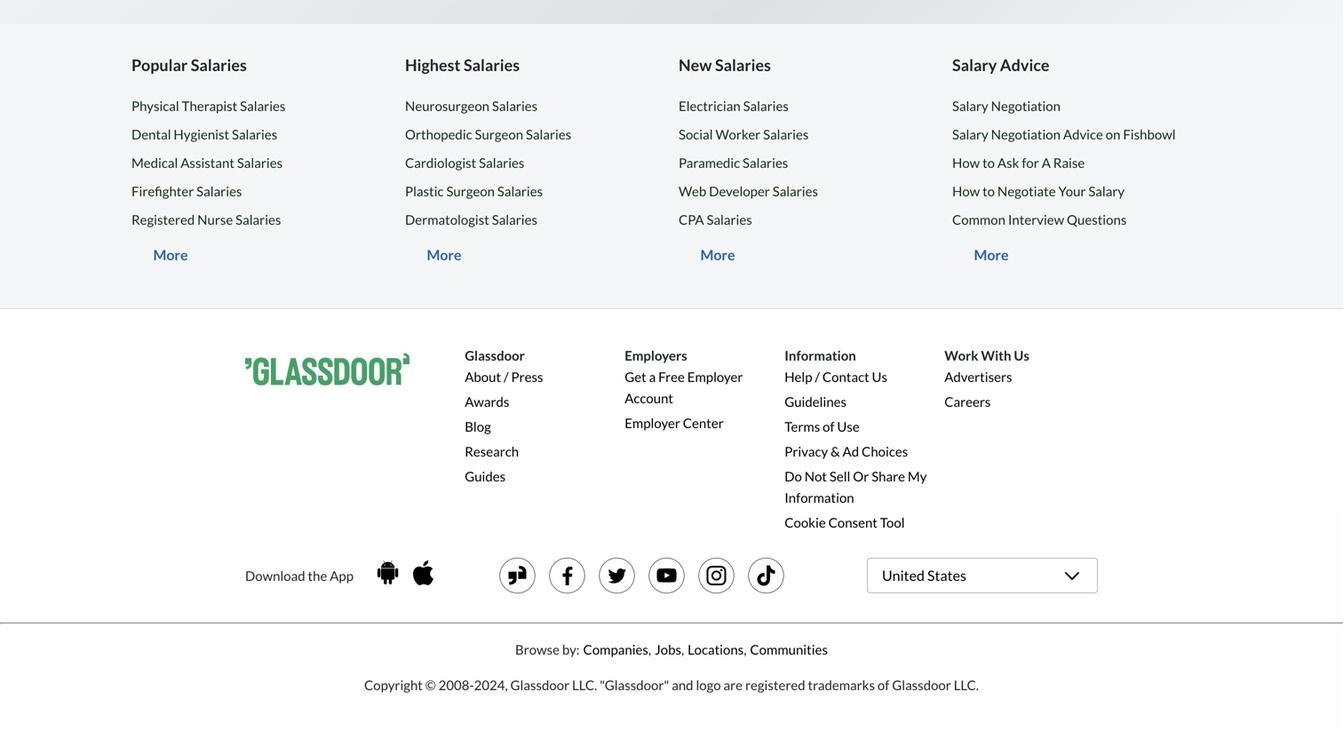 Task type: locate. For each thing, give the bounding box(es) containing it.
surgeon down neurosurgeon salaries link
[[475, 126, 524, 142]]

1 how from the top
[[953, 155, 980, 171]]

advertisers
[[945, 369, 1013, 385]]

4 more from the left
[[974, 246, 1009, 264]]

2 negotiation from the top
[[991, 126, 1061, 142]]

advice
[[1000, 55, 1050, 75], [1064, 126, 1104, 142]]

/ inside information help / contact us guidelines terms of use privacy & ad choices do not sell or share my information cookie consent tool
[[815, 369, 820, 385]]

salary down salary advice
[[953, 98, 989, 114]]

how up common
[[953, 183, 980, 199]]

advertisers link
[[945, 369, 1013, 385]]

salaries down the plastic surgeon salaries link
[[492, 212, 538, 228]]

1 to from the top
[[983, 155, 995, 171]]

jobs
[[655, 642, 682, 658]]

plastic
[[405, 183, 444, 199]]

4 more button from the left
[[953, 237, 1031, 273]]

1 vertical spatial to
[[983, 183, 995, 199]]

research link
[[465, 444, 519, 460]]

salaries up therapist
[[191, 55, 247, 75]]

negotiation up salary negotiation advice on fishbowl link
[[991, 98, 1061, 114]]

glassdoor inside glassdoor about / press awards blog research guides
[[465, 348, 525, 364]]

0 horizontal spatial employer
[[625, 415, 681, 431]]

social worker salaries
[[679, 126, 809, 142]]

research
[[465, 444, 519, 460]]

raise
[[1054, 155, 1085, 171]]

more for new
[[701, 246, 735, 264]]

2 more from the left
[[427, 246, 462, 264]]

0 vertical spatial information
[[785, 348, 856, 364]]

download the app
[[245, 568, 354, 584]]

neurosurgeon salaries link
[[405, 98, 538, 114]]

advice up salary negotiation
[[1000, 55, 1050, 75]]

surgeon
[[475, 126, 524, 142], [447, 183, 495, 199]]

2 to from the top
[[983, 183, 995, 199]]

ask
[[998, 155, 1020, 171]]

not
[[805, 469, 827, 485]]

salary
[[953, 55, 997, 75], [953, 98, 989, 114], [953, 126, 989, 142], [1089, 183, 1125, 199]]

registered
[[746, 677, 806, 693]]

2008-
[[439, 677, 474, 693]]

salaries down neurosurgeon salaries
[[526, 126, 572, 142]]

of
[[823, 419, 835, 435], [878, 677, 890, 693]]

3 more button from the left
[[679, 237, 757, 273]]

glassdoor right trademarks
[[892, 677, 952, 693]]

more button for new
[[679, 237, 757, 273]]

/ right help
[[815, 369, 820, 385]]

more button for highest
[[405, 237, 483, 273]]

sell
[[830, 469, 851, 485]]

cpa
[[679, 212, 704, 228]]

negotiation for salary negotiation advice on fishbowl
[[991, 126, 1061, 142]]

free
[[659, 369, 685, 385]]

2 / from the left
[[815, 369, 820, 385]]

salary for salary advice
[[953, 55, 997, 75]]

more down common
[[974, 246, 1009, 264]]

1 horizontal spatial employer
[[688, 369, 743, 385]]

0 vertical spatial to
[[983, 155, 995, 171]]

common interview questions link
[[953, 212, 1127, 228]]

Select your country button
[[867, 558, 1098, 594]]

dermatologist salaries
[[405, 212, 538, 228]]

salary for salary negotiation advice on fishbowl
[[953, 126, 989, 142]]

orthopedic surgeon salaries
[[405, 126, 572, 142]]

1 vertical spatial information
[[785, 490, 855, 506]]

us
[[1014, 348, 1030, 364], [872, 369, 888, 385]]

1 vertical spatial us
[[872, 369, 888, 385]]

1 vertical spatial surgeon
[[447, 183, 495, 199]]

1 vertical spatial of
[[878, 677, 890, 693]]

cardiologist salaries
[[405, 155, 525, 171]]

plastic surgeon salaries link
[[405, 183, 543, 199]]

jobs link
[[655, 642, 682, 658]]

to up common
[[983, 183, 995, 199]]

paramedic
[[679, 155, 740, 171]]

information up help / contact us link
[[785, 348, 856, 364]]

information down not
[[785, 490, 855, 506]]

interview
[[1009, 212, 1065, 228]]

3 more from the left
[[701, 246, 735, 264]]

more button down common
[[953, 237, 1031, 273]]

how to ask for a raise
[[953, 155, 1085, 171]]

0 vertical spatial advice
[[1000, 55, 1050, 75]]

0 vertical spatial negotiation
[[991, 98, 1061, 114]]

dental hygienist salaries
[[132, 126, 277, 142]]

of left use
[[823, 419, 835, 435]]

fishbowl
[[1124, 126, 1176, 142]]

how left "ask"
[[953, 155, 980, 171]]

to left "ask"
[[983, 155, 995, 171]]

cpa salaries
[[679, 212, 753, 228]]

employer down account
[[625, 415, 681, 431]]

llc.
[[572, 677, 597, 693], [954, 677, 979, 693]]

how for how to negotiate your salary
[[953, 183, 980, 199]]

glassdoor about / press awards blog research guides
[[465, 348, 543, 485]]

salary up salary negotiation
[[953, 55, 997, 75]]

0 vertical spatial of
[[823, 419, 835, 435]]

0 horizontal spatial /
[[504, 369, 509, 385]]

a
[[649, 369, 656, 385]]

of right trademarks
[[878, 677, 890, 693]]

are
[[724, 677, 743, 693]]

1 vertical spatial employer
[[625, 415, 681, 431]]

tool
[[880, 515, 905, 531]]

information help / contact us guidelines terms of use privacy & ad choices do not sell or share my information cookie consent tool
[[785, 348, 927, 531]]

1 / from the left
[[504, 369, 509, 385]]

more button for popular
[[132, 237, 210, 273]]

salary advice
[[953, 55, 1050, 75]]

electrician
[[679, 98, 741, 114]]

1 negotiation from the top
[[991, 98, 1061, 114]]

registered nurse salaries
[[132, 212, 281, 228]]

0 vertical spatial surgeon
[[475, 126, 524, 142]]

1 llc. from the left
[[572, 677, 597, 693]]

more down registered
[[153, 246, 188, 264]]

more
[[153, 246, 188, 264], [427, 246, 462, 264], [701, 246, 735, 264], [974, 246, 1009, 264]]

negotiation up for
[[991, 126, 1061, 142]]

dental hygienist salaries link
[[132, 126, 277, 142]]

information
[[785, 348, 856, 364], [785, 490, 855, 506]]

1 vertical spatial negotiation
[[991, 126, 1061, 142]]

/ left press on the bottom left of page
[[504, 369, 509, 385]]

salary down salary negotiation
[[953, 126, 989, 142]]

salaries right nurse
[[236, 212, 281, 228]]

0 horizontal spatial llc.
[[572, 677, 597, 693]]

do not sell or share my information link
[[785, 469, 927, 506]]

/ for help
[[815, 369, 820, 385]]

share
[[872, 469, 906, 485]]

/
[[504, 369, 509, 385], [815, 369, 820, 385]]

orthopedic surgeon salaries link
[[405, 126, 572, 142]]

more button down cpa salaries link
[[679, 237, 757, 273]]

more button down registered
[[132, 237, 210, 273]]

surgeon up dermatologist salaries
[[447, 183, 495, 199]]

us right contact
[[872, 369, 888, 385]]

2 how from the top
[[953, 183, 980, 199]]

1 horizontal spatial llc.
[[954, 677, 979, 693]]

cookie consent tool link
[[785, 515, 905, 531]]

advice left on
[[1064, 126, 1104, 142]]

employer right free
[[688, 369, 743, 385]]

0 horizontal spatial of
[[823, 419, 835, 435]]

how to ask for a raise link
[[953, 155, 1085, 171]]

more down dermatologist
[[427, 246, 462, 264]]

1 horizontal spatial /
[[815, 369, 820, 385]]

new
[[679, 55, 712, 75]]

more down cpa salaries link
[[701, 246, 735, 264]]

2 more button from the left
[[405, 237, 483, 273]]

cardiologist salaries link
[[405, 155, 525, 171]]

do
[[785, 469, 802, 485]]

1 horizontal spatial us
[[1014, 348, 1030, 364]]

/ inside glassdoor about / press awards blog research guides
[[504, 369, 509, 385]]

0 vertical spatial us
[[1014, 348, 1030, 364]]

0 horizontal spatial advice
[[1000, 55, 1050, 75]]

assistant
[[181, 155, 235, 171]]

more for popular
[[153, 246, 188, 264]]

negotiate
[[998, 183, 1056, 199]]

1 horizontal spatial of
[[878, 677, 890, 693]]

logo
[[696, 677, 721, 693]]

employer
[[688, 369, 743, 385], [625, 415, 681, 431]]

1 more from the left
[[153, 246, 188, 264]]

1 more button from the left
[[132, 237, 210, 273]]

locations
[[688, 642, 744, 658]]

careers link
[[945, 394, 991, 410]]

1 vertical spatial how
[[953, 183, 980, 199]]

negotiation
[[991, 98, 1061, 114], [991, 126, 1061, 142]]

0 horizontal spatial us
[[872, 369, 888, 385]]

more button down dermatologist
[[405, 237, 483, 273]]

work
[[945, 348, 979, 364]]

neurosurgeon salaries
[[405, 98, 538, 114]]

physical therapist salaries
[[132, 98, 286, 114]]

2 llc. from the left
[[954, 677, 979, 693]]

1 vertical spatial advice
[[1064, 126, 1104, 142]]

0 vertical spatial how
[[953, 155, 980, 171]]

how
[[953, 155, 980, 171], [953, 183, 980, 199]]

glassdoor up about / press 'link'
[[465, 348, 525, 364]]

employers get a free employer account employer center
[[625, 348, 743, 431]]

contact
[[823, 369, 870, 385]]

the
[[308, 568, 327, 584]]

to
[[983, 155, 995, 171], [983, 183, 995, 199]]

us right with
[[1014, 348, 1030, 364]]

of inside information help / contact us guidelines terms of use privacy & ad choices do not sell or share my information cookie consent tool
[[823, 419, 835, 435]]

copyright
[[364, 677, 423, 693]]



Task type: vqa. For each thing, say whether or not it's contained in the screenshot.


Task type: describe. For each thing, give the bounding box(es) containing it.
download
[[245, 568, 305, 584]]

2024,
[[474, 677, 508, 693]]

guides
[[465, 469, 506, 485]]

or
[[853, 469, 869, 485]]

1 information from the top
[[785, 348, 856, 364]]

0 vertical spatial employer
[[688, 369, 743, 385]]

press
[[511, 369, 543, 385]]

for
[[1022, 155, 1040, 171]]

salaries right developer
[[773, 183, 818, 199]]

get a free employer account link
[[625, 369, 743, 406]]

salaries up the "electrician salaries"
[[715, 55, 771, 75]]

surgeon for plastic
[[447, 183, 495, 199]]

electrician salaries link
[[679, 98, 789, 114]]

blog
[[465, 419, 491, 435]]

salary up questions
[[1089, 183, 1125, 199]]

on
[[1106, 126, 1121, 142]]

developer
[[709, 183, 770, 199]]

salaries up orthopedic surgeon salaries link
[[492, 98, 538, 114]]

us inside work with us advertisers careers
[[1014, 348, 1030, 364]]

1 horizontal spatial advice
[[1064, 126, 1104, 142]]

salary for salary negotiation
[[953, 98, 989, 114]]

paramedic salaries
[[679, 155, 789, 171]]

careers
[[945, 394, 991, 410]]

salary negotiation advice on fishbowl link
[[953, 126, 1176, 142]]

registered
[[132, 212, 195, 228]]

how for how to ask for a raise
[[953, 155, 980, 171]]

electrician salaries
[[679, 98, 789, 114]]

about
[[465, 369, 501, 385]]

medical assistant salaries link
[[132, 155, 283, 171]]

social worker salaries link
[[679, 126, 809, 142]]

locations link
[[688, 642, 744, 658]]

web
[[679, 183, 707, 199]]

web developer salaries
[[679, 183, 818, 199]]

help / contact us link
[[785, 369, 888, 385]]

salaries right therapist
[[240, 98, 286, 114]]

guidelines
[[785, 394, 847, 410]]

choices
[[862, 444, 908, 460]]

your
[[1059, 183, 1086, 199]]

salaries down orthopedic surgeon salaries link
[[479, 155, 525, 171]]

salaries right the hygienist
[[232, 126, 277, 142]]

firefighter
[[132, 183, 194, 199]]

more for salary
[[974, 246, 1009, 264]]

medical
[[132, 155, 178, 171]]

common interview questions
[[953, 212, 1127, 228]]

privacy
[[785, 444, 828, 460]]

center
[[683, 415, 724, 431]]

common
[[953, 212, 1006, 228]]

glassdoor down browse
[[511, 677, 570, 693]]

awards link
[[465, 394, 510, 410]]

salaries right 'assistant'
[[237, 155, 283, 171]]

salaries up social worker salaries
[[743, 98, 789, 114]]

consent
[[829, 515, 878, 531]]

to for ask
[[983, 155, 995, 171]]

companies link
[[583, 642, 649, 658]]

to for negotiate
[[983, 183, 995, 199]]

my
[[908, 469, 927, 485]]

©
[[425, 677, 436, 693]]

companies
[[583, 642, 649, 658]]

surgeon for orthopedic
[[475, 126, 524, 142]]

popular salaries
[[132, 55, 247, 75]]

browse by: companies jobs locations communities
[[515, 642, 828, 658]]

how to negotiate your salary link
[[953, 183, 1125, 199]]

dental
[[132, 126, 171, 142]]

paramedic salaries link
[[679, 155, 789, 171]]

questions
[[1067, 212, 1127, 228]]

salaries up web developer salaries link
[[743, 155, 789, 171]]

dermatologist
[[405, 212, 490, 228]]

nurse
[[197, 212, 233, 228]]

2 information from the top
[[785, 490, 855, 506]]

/ for about
[[504, 369, 509, 385]]

blog link
[[465, 419, 491, 435]]

physical
[[132, 98, 179, 114]]

browse
[[515, 642, 560, 658]]

salaries right the worker
[[763, 126, 809, 142]]

and
[[672, 677, 694, 693]]

more button for salary
[[953, 237, 1031, 273]]

more for highest
[[427, 246, 462, 264]]

with
[[981, 348, 1012, 364]]

negotiation for salary negotiation
[[991, 98, 1061, 114]]

salaries down developer
[[707, 212, 753, 228]]

work with us advertisers careers
[[945, 348, 1030, 410]]

a
[[1042, 155, 1051, 171]]

web developer salaries link
[[679, 183, 818, 199]]

hygienist
[[174, 126, 229, 142]]

salaries up neurosurgeon salaries link
[[464, 55, 520, 75]]

orthopedic
[[405, 126, 472, 142]]

highest salaries
[[405, 55, 520, 75]]

ad
[[843, 444, 859, 460]]

physical therapist salaries link
[[132, 98, 286, 114]]

salaries up dermatologist salaries
[[498, 183, 543, 199]]

us inside information help / contact us guidelines terms of use privacy & ad choices do not sell or share my information cookie consent tool
[[872, 369, 888, 385]]

worker
[[716, 126, 761, 142]]

communities link
[[750, 642, 828, 658]]

by:
[[562, 642, 580, 658]]

salaries up nurse
[[197, 183, 242, 199]]

guidelines link
[[785, 394, 847, 410]]

terms of use link
[[785, 419, 860, 435]]

copyright © 2008-2024, glassdoor llc. "glassdoor" and logo are registered trademarks of glassdoor llc.
[[364, 677, 979, 693]]

use
[[837, 419, 860, 435]]

employers
[[625, 348, 688, 364]]

new salaries
[[679, 55, 771, 75]]

guides link
[[465, 469, 506, 485]]

cardiologist
[[405, 155, 477, 171]]

cookie
[[785, 515, 826, 531]]

terms
[[785, 419, 820, 435]]



